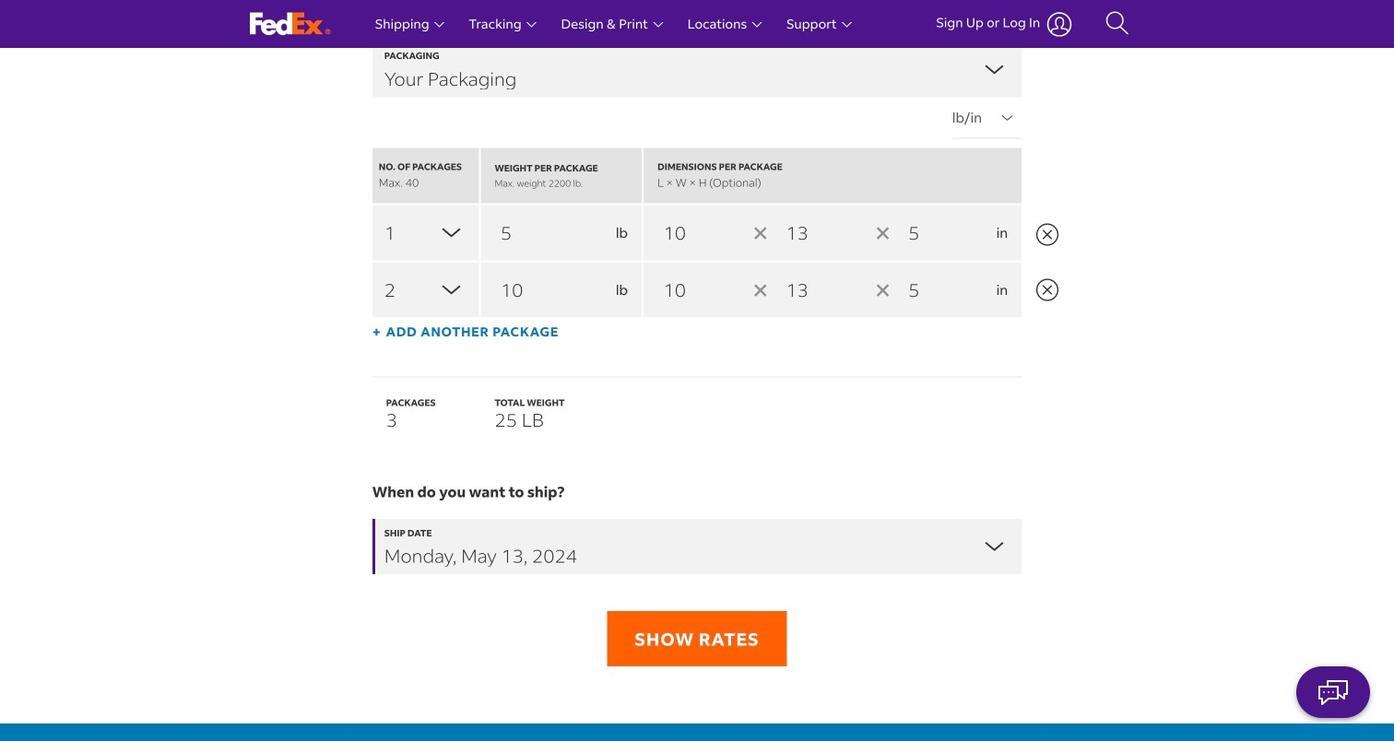 Task type: locate. For each thing, give the bounding box(es) containing it.
Dimensions per package. Enter height. text field
[[889, 205, 996, 260], [889, 262, 996, 318]]

2 dimensions per package. enter height. text field from the top
[[889, 262, 996, 318]]

1 vertical spatial dimensions per package. enter height. text field
[[889, 262, 996, 318]]

1 dimensions per package. enter height. text field from the top
[[889, 205, 996, 260]]

Dimensions per package. Enter width. text field
[[766, 205, 874, 260]]

None text field
[[481, 205, 642, 260], [481, 262, 642, 318], [481, 205, 642, 260], [481, 262, 642, 318]]

0 vertical spatial dimensions per package. enter height. text field
[[889, 205, 996, 260]]

fedex logo image
[[250, 12, 331, 35]]

Dimensions per package. Enter length. text field
[[644, 205, 751, 260]]

Dimensions per package. Enter length. text field
[[644, 262, 751, 318]]



Task type: vqa. For each thing, say whether or not it's contained in the screenshot.
Get Tracking Information tab
no



Task type: describe. For each thing, give the bounding box(es) containing it.
sign up or log in image
[[1047, 12, 1073, 36]]

dimensions per package. enter height. text field for dimensions per package. enter width. text box
[[889, 262, 996, 318]]

search image
[[1105, 10, 1129, 38]]

Dimensions per package. Enter width. text field
[[766, 262, 874, 318]]

dimensions per package. enter height. text field for dimensions per package. enter width. text field
[[889, 205, 996, 260]]



